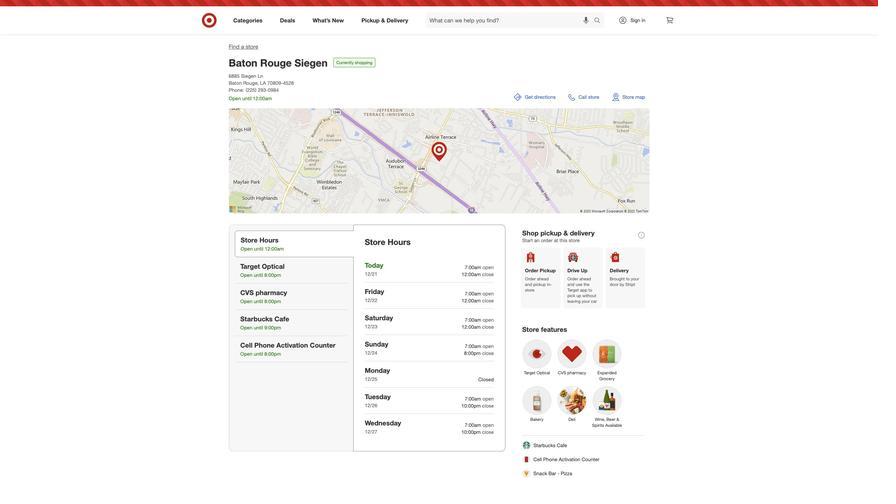 Task type: locate. For each thing, give the bounding box(es) containing it.
cvs pharmacy link
[[555, 337, 590, 377]]

closed
[[479, 377, 494, 383]]

until up target optical open until 8:00pm
[[254, 246, 264, 252]]

0 horizontal spatial to
[[589, 288, 593, 293]]

0 vertical spatial siegen
[[295, 56, 328, 69]]

brought
[[610, 276, 625, 282]]

cvs right target optical
[[558, 370, 567, 376]]

0 horizontal spatial &
[[381, 17, 385, 24]]

0 horizontal spatial cafe
[[275, 315, 289, 323]]

open
[[483, 264, 494, 270], [483, 291, 494, 297], [483, 317, 494, 323], [483, 343, 494, 349], [483, 396, 494, 402], [483, 422, 494, 428]]

cvs pharmacy
[[558, 370, 587, 376]]

activation inside cell phone activation counter open until 8:00pm
[[277, 341, 308, 349]]

saturday 12/23
[[365, 314, 393, 330]]

optical inside target optical open until 8:00pm
[[262, 262, 285, 270]]

2 open from the top
[[483, 291, 494, 297]]

0 horizontal spatial starbucks
[[240, 315, 273, 323]]

cell inside cell phone activation counter open until 8:00pm
[[240, 341, 253, 349]]

ahead up the
[[580, 276, 591, 282]]

0 vertical spatial your
[[631, 276, 640, 282]]

close for wednesday
[[482, 429, 494, 435]]

by
[[620, 282, 625, 287]]

optical for target optical open until 8:00pm
[[262, 262, 285, 270]]

ahead inside order pickup order ahead and pickup in- store
[[537, 276, 549, 282]]

7:00am open 12:00am close for today
[[462, 264, 494, 277]]

starbucks inside "starbucks cafe open until 9:00pm"
[[240, 315, 273, 323]]

1 vertical spatial optical
[[537, 370, 550, 376]]

cvs for cvs pharmacy open until 8:00pm
[[240, 289, 254, 297]]

1 and from the left
[[525, 282, 533, 287]]

categories
[[233, 17, 263, 24]]

cafe up 9:00pm at left
[[275, 315, 289, 323]]

7:00am inside 7:00am open 8:00pm close
[[465, 343, 482, 349]]

8:00pm up "closed" on the right bottom of page
[[464, 350, 481, 356]]

0 vertical spatial counter
[[310, 341, 336, 349]]

0 horizontal spatial phone
[[255, 341, 275, 349]]

0 horizontal spatial and
[[525, 282, 533, 287]]

today
[[365, 261, 384, 269]]

3 close from the top
[[482, 324, 494, 330]]

0 vertical spatial cafe
[[275, 315, 289, 323]]

open inside 'store hours open until 12:00am'
[[241, 246, 253, 252]]

1 7:00am open 10:00pm close from the top
[[462, 396, 494, 409]]

10:00pm for tuesday
[[462, 403, 481, 409]]

pharmacy inside cvs pharmacy link
[[568, 370, 587, 376]]

1 horizontal spatial siegen
[[295, 56, 328, 69]]

counter for cell phone activation counter open until 8:00pm
[[310, 341, 336, 349]]

1 vertical spatial delivery
[[610, 268, 629, 274]]

open for tuesday
[[483, 396, 494, 402]]

deals link
[[274, 13, 304, 28]]

0 vertical spatial starbucks
[[240, 315, 273, 323]]

optical
[[262, 262, 285, 270], [537, 370, 550, 376]]

(225)
[[246, 87, 257, 93]]

order
[[541, 237, 553, 243]]

2 vertical spatial target
[[524, 370, 536, 376]]

target up bakery link
[[524, 370, 536, 376]]

until left 9:00pm at left
[[254, 325, 263, 331]]

until up "starbucks cafe open until 9:00pm"
[[254, 299, 263, 305]]

optical down 'store hours open until 12:00am'
[[262, 262, 285, 270]]

deli
[[569, 417, 576, 422]]

and inside drive up order ahead and use the target app to pick up without leaving your car
[[568, 282, 575, 287]]

store for store features
[[523, 326, 540, 334]]

1 vertical spatial siegen
[[241, 73, 256, 79]]

2 vertical spatial 7:00am open 12:00am close
[[462, 317, 494, 330]]

store up target optical open until 8:00pm
[[241, 236, 258, 244]]

in
[[642, 17, 646, 23]]

pickup left the in-
[[534, 282, 546, 287]]

1 horizontal spatial starbucks
[[534, 443, 556, 449]]

1 horizontal spatial pharmacy
[[568, 370, 587, 376]]

in-
[[547, 282, 552, 287]]

store left features on the bottom right of page
[[523, 326, 540, 334]]

open inside 7:00am open 8:00pm close
[[483, 343, 494, 349]]

1 open from the top
[[483, 264, 494, 270]]

0 vertical spatial 7:00am open 12:00am close
[[462, 264, 494, 277]]

order
[[525, 268, 539, 274], [525, 276, 536, 282], [568, 276, 579, 282]]

counter inside cell phone activation counter open until 8:00pm
[[310, 341, 336, 349]]

close for friday
[[482, 298, 494, 304]]

7:00am for tuesday
[[465, 396, 482, 402]]

open for cvs pharmacy
[[240, 299, 253, 305]]

1 vertical spatial pickup
[[534, 282, 546, 287]]

cell down "starbucks cafe open until 9:00pm"
[[240, 341, 253, 349]]

8:00pm inside cell phone activation counter open until 8:00pm
[[265, 351, 281, 357]]

8:00pm up cvs pharmacy open until 8:00pm in the left of the page
[[265, 272, 281, 278]]

7:00am for today
[[465, 264, 482, 270]]

close inside 7:00am open 8:00pm close
[[482, 350, 494, 356]]

activation for cell phone activation counter open until 8:00pm
[[277, 341, 308, 349]]

0 horizontal spatial siegen
[[241, 73, 256, 79]]

activation up pizza
[[559, 457, 581, 463]]

1 vertical spatial your
[[582, 299, 590, 304]]

& inside 'shop pickup & delivery start an order at this store'
[[564, 229, 568, 237]]

call
[[579, 94, 587, 100]]

1 vertical spatial pickup
[[540, 268, 556, 274]]

1 horizontal spatial your
[[631, 276, 640, 282]]

0 horizontal spatial your
[[582, 299, 590, 304]]

siegen up rouge, on the top left of the page
[[241, 73, 256, 79]]

baton up "6885"
[[229, 56, 258, 69]]

hours inside 'store hours open until 12:00am'
[[260, 236, 279, 244]]

open inside '6885 siegen ln baton rouge, la 70809-4528 phone: (225) 293-0984 open until 12:00am'
[[229, 95, 241, 101]]

phone down starbucks cafe
[[544, 457, 558, 463]]

optical inside target optical link
[[537, 370, 550, 376]]

find a store link
[[229, 43, 258, 50]]

ahead up the in-
[[537, 276, 549, 282]]

to up the without
[[589, 288, 593, 293]]

5 7:00am from the top
[[465, 396, 482, 402]]

until inside target optical open until 8:00pm
[[254, 272, 263, 278]]

& inside pickup & delivery link
[[381, 17, 385, 24]]

starbucks up 9:00pm at left
[[240, 315, 273, 323]]

open inside target optical open until 8:00pm
[[240, 272, 253, 278]]

until inside cell phone activation counter open until 8:00pm
[[254, 351, 263, 357]]

6 open from the top
[[483, 422, 494, 428]]

shop
[[523, 229, 539, 237]]

1 vertical spatial counter
[[582, 457, 600, 463]]

currently shopping
[[337, 60, 373, 65]]

until inside cvs pharmacy open until 8:00pm
[[254, 299, 263, 305]]

target down 'store hours open until 12:00am'
[[240, 262, 260, 270]]

2 vertical spatial &
[[617, 417, 620, 422]]

12:00am inside '6885 siegen ln baton rouge, la 70809-4528 phone: (225) 293-0984 open until 12:00am'
[[253, 95, 272, 101]]

What can we help you find? suggestions appear below search field
[[426, 13, 596, 28]]

& inside wine, beer & spirits available
[[617, 417, 620, 422]]

open inside "starbucks cafe open until 9:00pm"
[[240, 325, 253, 331]]

what's new
[[313, 17, 344, 24]]

2 7:00am from the top
[[465, 291, 482, 297]]

1 vertical spatial cell
[[534, 457, 542, 463]]

0 vertical spatial target
[[240, 262, 260, 270]]

store for store hours open until 12:00am
[[241, 236, 258, 244]]

1 horizontal spatial target
[[524, 370, 536, 376]]

order inside drive up order ahead and use the target app to pick up without leaving your car
[[568, 276, 579, 282]]

delivery brought to your door by shipt
[[610, 268, 640, 287]]

get directions link
[[510, 89, 560, 106]]

store inside button
[[623, 94, 635, 100]]

0 vertical spatial 10:00pm
[[462, 403, 481, 409]]

0 vertical spatial cvs
[[240, 289, 254, 297]]

open
[[229, 95, 241, 101], [241, 246, 253, 252], [240, 272, 253, 278], [240, 299, 253, 305], [240, 325, 253, 331], [240, 351, 253, 357]]

phone down 9:00pm at left
[[255, 341, 275, 349]]

1 vertical spatial pharmacy
[[568, 370, 587, 376]]

shopping
[[355, 60, 373, 65]]

activation
[[277, 341, 308, 349], [559, 457, 581, 463]]

open for today
[[483, 264, 494, 270]]

deals
[[280, 17, 295, 24]]

5 open from the top
[[483, 396, 494, 402]]

2 7:00am open 12:00am close from the top
[[462, 291, 494, 304]]

and
[[525, 282, 533, 287], [568, 282, 575, 287]]

bakery link
[[520, 383, 555, 424]]

8:00pm up "starbucks cafe open until 9:00pm"
[[265, 299, 281, 305]]

0 vertical spatial 7:00am open 10:00pm close
[[462, 396, 494, 409]]

12/24
[[365, 350, 378, 356]]

8:00pm down 9:00pm at left
[[265, 351, 281, 357]]

call store button
[[565, 89, 604, 106]]

1 vertical spatial starbucks
[[534, 443, 556, 449]]

until inside "starbucks cafe open until 9:00pm"
[[254, 325, 263, 331]]

12:00am for today
[[462, 271, 481, 277]]

counter for cell phone activation counter
[[582, 457, 600, 463]]

cvs pharmacy open until 8:00pm
[[240, 289, 287, 305]]

cafe for starbucks cafe open until 9:00pm
[[275, 315, 289, 323]]

2 baton from the top
[[229, 80, 242, 86]]

70809-
[[268, 80, 283, 86]]

2 ahead from the left
[[580, 276, 591, 282]]

1 vertical spatial cvs
[[558, 370, 567, 376]]

pizza
[[561, 471, 573, 477]]

until
[[242, 95, 252, 101], [254, 246, 264, 252], [254, 272, 263, 278], [254, 299, 263, 305], [254, 325, 263, 331], [254, 351, 263, 357]]

1 vertical spatial 7:00am open 12:00am close
[[462, 291, 494, 304]]

1 close from the top
[[482, 271, 494, 277]]

12:00am inside 'store hours open until 12:00am'
[[265, 246, 284, 252]]

1 ahead from the left
[[537, 276, 549, 282]]

get
[[525, 94, 533, 100]]

0 horizontal spatial cvs
[[240, 289, 254, 297]]

use
[[576, 282, 583, 287]]

1 vertical spatial 7:00am open 10:00pm close
[[462, 422, 494, 435]]

to up shipt
[[626, 276, 630, 282]]

2 horizontal spatial target
[[568, 288, 579, 293]]

pharmacy for cvs pharmacy
[[568, 370, 587, 376]]

find
[[229, 43, 240, 50]]

open for wednesday
[[483, 422, 494, 428]]

8:00pm inside target optical open until 8:00pm
[[265, 272, 281, 278]]

0 horizontal spatial activation
[[277, 341, 308, 349]]

pickup inside order pickup order ahead and pickup in- store
[[534, 282, 546, 287]]

2 horizontal spatial &
[[617, 417, 620, 422]]

7:00am open 10:00pm close for tuesday
[[462, 396, 494, 409]]

to inside delivery brought to your door by shipt
[[626, 276, 630, 282]]

store inside 'shop pickup & delivery start an order at this store'
[[569, 237, 580, 243]]

1 horizontal spatial activation
[[559, 457, 581, 463]]

1 7:00am from the top
[[465, 264, 482, 270]]

1 horizontal spatial optical
[[537, 370, 550, 376]]

tuesday
[[365, 393, 391, 401]]

1 vertical spatial &
[[564, 229, 568, 237]]

0 horizontal spatial counter
[[310, 341, 336, 349]]

and for order
[[525, 282, 533, 287]]

0 vertical spatial baton
[[229, 56, 258, 69]]

0 horizontal spatial hours
[[260, 236, 279, 244]]

phone
[[255, 341, 275, 349], [544, 457, 558, 463]]

target
[[240, 262, 260, 270], [568, 288, 579, 293], [524, 370, 536, 376]]

1 vertical spatial to
[[589, 288, 593, 293]]

1 horizontal spatial counter
[[582, 457, 600, 463]]

1 vertical spatial 10:00pm
[[462, 429, 481, 435]]

7:00am for saturday
[[465, 317, 482, 323]]

cafe inside "starbucks cafe open until 9:00pm"
[[275, 315, 289, 323]]

snack bar - pizza
[[534, 471, 573, 477]]

order for drive up
[[568, 276, 579, 282]]

and left the in-
[[525, 282, 533, 287]]

new
[[332, 17, 344, 24]]

1 horizontal spatial pickup
[[540, 268, 556, 274]]

0 vertical spatial cell
[[240, 341, 253, 349]]

target inside target optical open until 8:00pm
[[240, 262, 260, 270]]

0 horizontal spatial ahead
[[537, 276, 549, 282]]

3 7:00am from the top
[[465, 317, 482, 323]]

cvs down target optical open until 8:00pm
[[240, 289, 254, 297]]

cafe up cell phone activation counter
[[557, 443, 568, 449]]

target inside drive up order ahead and use the target app to pick up without leaving your car
[[568, 288, 579, 293]]

close for sunday
[[482, 350, 494, 356]]

pickup
[[362, 17, 380, 24], [540, 268, 556, 274]]

1 horizontal spatial cvs
[[558, 370, 567, 376]]

search
[[591, 17, 608, 24]]

0 vertical spatial activation
[[277, 341, 308, 349]]

7:00am
[[465, 264, 482, 270], [465, 291, 482, 297], [465, 317, 482, 323], [465, 343, 482, 349], [465, 396, 482, 402], [465, 422, 482, 428]]

close
[[482, 271, 494, 277], [482, 298, 494, 304], [482, 324, 494, 330], [482, 350, 494, 356], [482, 403, 494, 409], [482, 429, 494, 435]]

3 7:00am open 12:00am close from the top
[[462, 317, 494, 330]]

pickup right new
[[362, 17, 380, 24]]

0 vertical spatial pharmacy
[[256, 289, 287, 297]]

the
[[584, 282, 590, 287]]

1 vertical spatial target
[[568, 288, 579, 293]]

cvs inside cvs pharmacy open until 8:00pm
[[240, 289, 254, 297]]

4 close from the top
[[482, 350, 494, 356]]

friday
[[365, 288, 384, 296]]

3 open from the top
[[483, 317, 494, 323]]

2 10:00pm from the top
[[462, 429, 481, 435]]

activation down 9:00pm at left
[[277, 341, 308, 349]]

your
[[631, 276, 640, 282], [582, 299, 590, 304]]

1 horizontal spatial delivery
[[610, 268, 629, 274]]

phone for cell phone activation counter open until 8:00pm
[[255, 341, 275, 349]]

0 vertical spatial to
[[626, 276, 630, 282]]

target up pick
[[568, 288, 579, 293]]

0 horizontal spatial cell
[[240, 341, 253, 349]]

wednesday 12/27
[[365, 419, 401, 435]]

0 horizontal spatial pickup
[[362, 17, 380, 24]]

0 vertical spatial phone
[[255, 341, 275, 349]]

1 horizontal spatial phone
[[544, 457, 558, 463]]

-
[[558, 471, 560, 477]]

store
[[623, 94, 635, 100], [241, 236, 258, 244], [365, 237, 386, 247], [523, 326, 540, 334]]

your down the without
[[582, 299, 590, 304]]

and inside order pickup order ahead and pickup in- store
[[525, 282, 533, 287]]

open for sunday
[[483, 343, 494, 349]]

until down (225)
[[242, 95, 252, 101]]

12:00am
[[253, 95, 272, 101], [265, 246, 284, 252], [462, 271, 481, 277], [462, 298, 481, 304], [462, 324, 481, 330]]

ahead for up
[[580, 276, 591, 282]]

cell
[[240, 341, 253, 349], [534, 457, 542, 463]]

2 7:00am open 10:00pm close from the top
[[462, 422, 494, 435]]

5 close from the top
[[482, 403, 494, 409]]

pick
[[568, 293, 576, 299]]

1 10:00pm from the top
[[462, 403, 481, 409]]

1 horizontal spatial and
[[568, 282, 575, 287]]

2 close from the top
[[482, 298, 494, 304]]

0 horizontal spatial pharmacy
[[256, 289, 287, 297]]

1 vertical spatial activation
[[559, 457, 581, 463]]

without
[[583, 293, 597, 299]]

snack
[[534, 471, 548, 477]]

store left map at right
[[623, 94, 635, 100]]

0 vertical spatial pickup
[[541, 229, 562, 237]]

1 horizontal spatial &
[[564, 229, 568, 237]]

until for store
[[254, 246, 264, 252]]

pharmacy inside cvs pharmacy open until 8:00pm
[[256, 289, 287, 297]]

1 horizontal spatial ahead
[[580, 276, 591, 282]]

0 vertical spatial &
[[381, 17, 385, 24]]

4 7:00am from the top
[[465, 343, 482, 349]]

siegen left currently on the left top of the page
[[295, 56, 328, 69]]

until for target
[[254, 272, 263, 278]]

7:00am for friday
[[465, 291, 482, 297]]

0 horizontal spatial optical
[[262, 262, 285, 270]]

optical left cvs pharmacy
[[537, 370, 550, 376]]

0 vertical spatial optical
[[262, 262, 285, 270]]

pickup up the in-
[[540, 268, 556, 274]]

6 close from the top
[[482, 429, 494, 435]]

6 7:00am from the top
[[465, 422, 482, 428]]

optical for target optical
[[537, 370, 550, 376]]

delivery
[[387, 17, 408, 24], [610, 268, 629, 274]]

your up shipt
[[631, 276, 640, 282]]

until down "starbucks cafe open until 9:00pm"
[[254, 351, 263, 357]]

0 horizontal spatial target
[[240, 262, 260, 270]]

open for saturday
[[483, 317, 494, 323]]

delivery inside delivery brought to your door by shipt
[[610, 268, 629, 274]]

and for drive
[[568, 282, 575, 287]]

1 vertical spatial cafe
[[557, 443, 568, 449]]

0 vertical spatial delivery
[[387, 17, 408, 24]]

call store
[[579, 94, 600, 100]]

1 horizontal spatial cell
[[534, 457, 542, 463]]

wine,
[[595, 417, 606, 422]]

1 7:00am open 12:00am close from the top
[[462, 264, 494, 277]]

4 open from the top
[[483, 343, 494, 349]]

siegen inside '6885 siegen ln baton rouge, la 70809-4528 phone: (225) 293-0984 open until 12:00am'
[[241, 73, 256, 79]]

1 horizontal spatial to
[[626, 276, 630, 282]]

pharmacy left the expanded
[[568, 370, 587, 376]]

phone:
[[229, 87, 244, 93]]

location: 70820 image
[[203, 0, 224, 1]]

baton down "6885"
[[229, 80, 242, 86]]

1 vertical spatial phone
[[544, 457, 558, 463]]

1 horizontal spatial cafe
[[557, 443, 568, 449]]

shop pickup & delivery start an order at this store
[[523, 229, 595, 243]]

starbucks cafe
[[534, 443, 568, 449]]

cell for cell phone activation counter open until 8:00pm
[[240, 341, 253, 349]]

pickup & delivery link
[[356, 13, 417, 28]]

phone inside cell phone activation counter open until 8:00pm
[[255, 341, 275, 349]]

1 horizontal spatial hours
[[388, 237, 411, 247]]

until inside 'store hours open until 12:00am'
[[254, 246, 264, 252]]

until up cvs pharmacy open until 8:00pm in the left of the page
[[254, 272, 263, 278]]

ahead inside drive up order ahead and use the target app to pick up without leaving your car
[[580, 276, 591, 282]]

open inside cvs pharmacy open until 8:00pm
[[240, 299, 253, 305]]

start
[[523, 237, 533, 243]]

expanded
[[598, 370, 617, 376]]

sign in link
[[613, 13, 657, 28]]

2 and from the left
[[568, 282, 575, 287]]

cell up snack
[[534, 457, 542, 463]]

store
[[246, 43, 258, 50], [589, 94, 600, 100], [569, 237, 580, 243], [525, 288, 535, 293]]

8:00pm
[[265, 272, 281, 278], [265, 299, 281, 305], [464, 350, 481, 356], [265, 351, 281, 357]]

pharmacy down target optical open until 8:00pm
[[256, 289, 287, 297]]

store for store hours
[[365, 237, 386, 247]]

4528
[[283, 80, 294, 86]]

ahead for pickup
[[537, 276, 549, 282]]

and left use
[[568, 282, 575, 287]]

1 vertical spatial baton
[[229, 80, 242, 86]]

store inside 'store hours open until 12:00am'
[[241, 236, 258, 244]]

pickup up order
[[541, 229, 562, 237]]

store up today
[[365, 237, 386, 247]]

starbucks up cell phone activation counter
[[534, 443, 556, 449]]



Task type: vqa. For each thing, say whether or not it's contained in the screenshot.


Task type: describe. For each thing, give the bounding box(es) containing it.
an
[[535, 237, 540, 243]]

what's new link
[[307, 13, 353, 28]]

baton rouge siegen map image
[[229, 108, 650, 214]]

12/23
[[365, 324, 378, 330]]

bar
[[549, 471, 557, 477]]

store map
[[623, 94, 646, 100]]

store hours
[[365, 237, 411, 247]]

0 vertical spatial pickup
[[362, 17, 380, 24]]

until for starbucks
[[254, 325, 263, 331]]

categories link
[[227, 13, 271, 28]]

order pickup order ahead and pickup in- store
[[525, 268, 556, 293]]

6885 siegen ln baton rouge, la 70809-4528 phone: (225) 293-0984 open until 12:00am
[[229, 73, 294, 101]]

your inside drive up order ahead and use the target app to pick up without leaving your car
[[582, 299, 590, 304]]

wine, beer & spirits available
[[593, 417, 622, 428]]

features
[[541, 326, 568, 334]]

your inside delivery brought to your door by shipt
[[631, 276, 640, 282]]

pickup inside 'shop pickup & delivery start an order at this store'
[[541, 229, 562, 237]]

7:00am open 12:00am close for friday
[[462, 291, 494, 304]]

app
[[580, 288, 588, 293]]

directions
[[535, 94, 556, 100]]

6885
[[229, 73, 240, 79]]

12/27
[[365, 429, 378, 435]]

baton inside '6885 siegen ln baton rouge, la 70809-4528 phone: (225) 293-0984 open until 12:00am'
[[229, 80, 242, 86]]

0 horizontal spatial delivery
[[387, 17, 408, 24]]

hours for store hours
[[388, 237, 411, 247]]

store features
[[523, 326, 568, 334]]

wednesday
[[365, 419, 401, 427]]

12/21
[[365, 271, 378, 277]]

7:00am open 12:00am close for saturday
[[462, 317, 494, 330]]

spirits
[[593, 423, 605, 428]]

today 12/21
[[365, 261, 384, 277]]

la
[[260, 80, 266, 86]]

close for today
[[482, 271, 494, 277]]

map
[[636, 94, 646, 100]]

cafe for starbucks cafe
[[557, 443, 568, 449]]

what's
[[313, 17, 331, 24]]

9:00pm
[[265, 325, 281, 331]]

target optical
[[524, 370, 550, 376]]

& for wine,
[[617, 417, 620, 422]]

expanded grocery link
[[590, 337, 625, 383]]

phone for cell phone activation counter
[[544, 457, 558, 463]]

search button
[[591, 13, 608, 29]]

store inside button
[[589, 94, 600, 100]]

up
[[577, 293, 582, 299]]

cell for cell phone activation counter
[[534, 457, 542, 463]]

sunday 12/24
[[365, 340, 389, 356]]

up
[[581, 268, 588, 274]]

pickup & delivery
[[362, 17, 408, 24]]

12:00am for friday
[[462, 298, 481, 304]]

sign
[[631, 17, 641, 23]]

store capabilities with hours, vertical tabs tab list
[[229, 225, 354, 452]]

currently
[[337, 60, 354, 65]]

store for store map
[[623, 94, 635, 100]]

this
[[560, 237, 568, 243]]

cvs for cvs pharmacy
[[558, 370, 567, 376]]

beer
[[607, 417, 616, 422]]

close for tuesday
[[482, 403, 494, 409]]

until for cvs
[[254, 299, 263, 305]]

to inside drive up order ahead and use the target app to pick up without leaving your car
[[589, 288, 593, 293]]

bakery
[[531, 417, 544, 422]]

8:00pm inside cvs pharmacy open until 8:00pm
[[265, 299, 281, 305]]

available
[[606, 423, 622, 428]]

12/26
[[365, 403, 378, 409]]

hours for store hours open until 12:00am
[[260, 236, 279, 244]]

monday
[[365, 366, 390, 375]]

until inside '6885 siegen ln baton rouge, la 70809-4528 phone: (225) 293-0984 open until 12:00am'
[[242, 95, 252, 101]]

8:00pm inside 7:00am open 8:00pm close
[[464, 350, 481, 356]]

car
[[592, 299, 597, 304]]

wine, beer & spirits available link
[[590, 383, 625, 430]]

saturday
[[365, 314, 393, 322]]

7:00am for sunday
[[465, 343, 482, 349]]

rouge
[[260, 56, 292, 69]]

pharmacy for cvs pharmacy open until 8:00pm
[[256, 289, 287, 297]]

& for shop
[[564, 229, 568, 237]]

open for target optical
[[240, 272, 253, 278]]

7:00am open 8:00pm close
[[464, 343, 494, 356]]

expanded grocery
[[598, 370, 617, 382]]

293-
[[258, 87, 268, 93]]

store map button
[[608, 89, 650, 106]]

target optical open until 8:00pm
[[240, 262, 285, 278]]

cell phone activation counter open until 8:00pm
[[240, 341, 336, 357]]

open for store hours
[[241, 246, 253, 252]]

monday 12/25
[[365, 366, 390, 382]]

tuesday 12/26
[[365, 393, 391, 409]]

baton rouge siegen
[[229, 56, 328, 69]]

at
[[554, 237, 559, 243]]

7:00am for wednesday
[[465, 422, 482, 428]]

a
[[241, 43, 244, 50]]

activation for cell phone activation counter
[[559, 457, 581, 463]]

target for target optical
[[524, 370, 536, 376]]

10:00pm for wednesday
[[462, 429, 481, 435]]

starbucks for starbucks cafe
[[534, 443, 556, 449]]

order for order pickup
[[525, 276, 536, 282]]

rouge,
[[243, 80, 259, 86]]

friday 12/22
[[365, 288, 384, 303]]

7:00am open 10:00pm close for wednesday
[[462, 422, 494, 435]]

deli link
[[555, 383, 590, 424]]

open for friday
[[483, 291, 494, 297]]

close for saturday
[[482, 324, 494, 330]]

shipt
[[626, 282, 636, 287]]

store inside order pickup order ahead and pickup in- store
[[525, 288, 535, 293]]

12:00am for saturday
[[462, 324, 481, 330]]

target optical link
[[520, 337, 555, 377]]

target for target optical open until 8:00pm
[[240, 262, 260, 270]]

open for starbucks cafe
[[240, 325, 253, 331]]

drive
[[568, 268, 580, 274]]

1 baton from the top
[[229, 56, 258, 69]]

cell phone activation counter
[[534, 457, 600, 463]]

store hours open until 12:00am
[[241, 236, 284, 252]]

0984
[[268, 87, 279, 93]]

starbucks for starbucks cafe open until 9:00pm
[[240, 315, 273, 323]]

pickup inside order pickup order ahead and pickup in- store
[[540, 268, 556, 274]]

open inside cell phone activation counter open until 8:00pm
[[240, 351, 253, 357]]

delivery
[[570, 229, 595, 237]]



